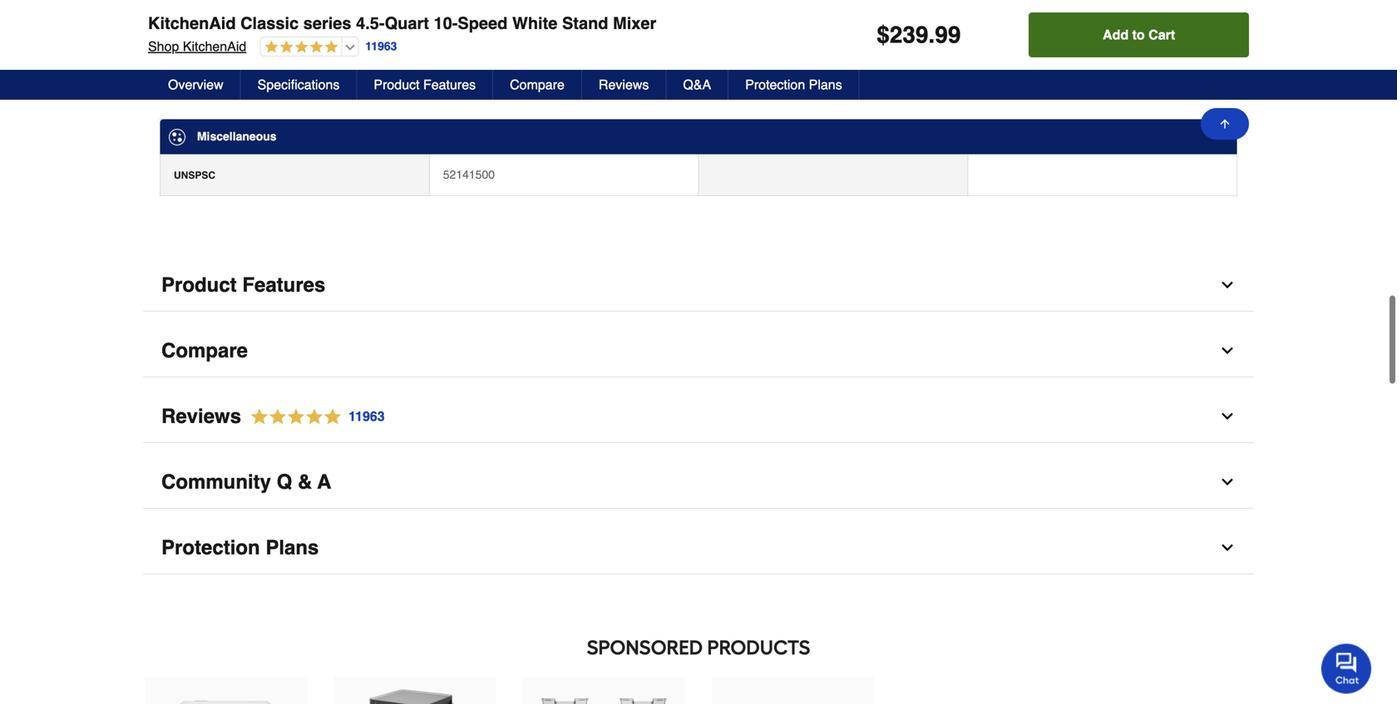 Task type: locate. For each thing, give the bounding box(es) containing it.
1 horizontal spatial protection
[[745, 77, 805, 92]]

1 vertical spatial product features button
[[143, 260, 1254, 312]]

0 vertical spatial protection plans
[[745, 77, 842, 92]]

ca
[[174, 59, 188, 71]]

3 chevron down image from the top
[[1219, 474, 1236, 491]]

protection plans button
[[729, 70, 860, 100], [143, 523, 1254, 575]]

compare for community q & a
[[161, 340, 248, 362]]

4 chevron down image from the top
[[1219, 540, 1236, 557]]

1 vertical spatial compare
[[161, 340, 248, 362]]

0 vertical spatial protection plans button
[[729, 70, 860, 100]]

product features
[[374, 77, 476, 92], [161, 274, 326, 297]]

1 horizontal spatial reviews
[[599, 77, 649, 92]]

11963
[[365, 40, 397, 53], [349, 409, 385, 424]]

0 vertical spatial compare
[[510, 77, 565, 92]]

1 vertical spatial plans
[[266, 537, 319, 560]]

ca residents: prop 65 warning(s)
[[174, 59, 336, 71]]

1 vertical spatial kitchenaid
[[183, 39, 246, 54]]

0 vertical spatial features
[[423, 77, 476, 92]]

1 vertical spatial protection plans
[[161, 537, 319, 560]]

plans for community q & a
[[266, 537, 319, 560]]

1 horizontal spatial plans
[[809, 77, 842, 92]]

chevron down image inside compare button
[[1219, 343, 1236, 360]]

0 horizontal spatial compare
[[161, 340, 248, 362]]

0 horizontal spatial features
[[242, 274, 326, 297]]

0 horizontal spatial protection
[[161, 537, 260, 560]]

specifications
[[258, 77, 340, 92]]

protection down community on the left bottom of page
[[161, 537, 260, 560]]

chevron down image inside 'community q & a' button
[[1219, 474, 1236, 491]]

quart
[[385, 14, 429, 33]]

products
[[707, 636, 811, 660]]

1 horizontal spatial compare
[[510, 77, 565, 92]]

reviews inside button
[[599, 77, 649, 92]]

0 vertical spatial product
[[374, 77, 420, 92]]

1 horizontal spatial product
[[374, 77, 420, 92]]

0 vertical spatial plans
[[809, 77, 842, 92]]

kitchenaid classic series 4.5-quart 10-speed white stand mixer
[[148, 14, 657, 33]]

0 vertical spatial product features
[[374, 77, 476, 92]]

1 horizontal spatial features
[[423, 77, 476, 92]]

certifications
[[197, 19, 271, 32]]

mixer
[[613, 14, 657, 33]]

sponsored products
[[587, 636, 811, 660]]

2 chevron down image from the top
[[1219, 409, 1236, 425]]

compare for q&a
[[510, 77, 565, 92]]

no
[[443, 57, 458, 71]]

chevron down image
[[1219, 343, 1236, 360], [1219, 409, 1236, 425], [1219, 474, 1236, 491], [1219, 540, 1236, 557]]

product
[[374, 77, 420, 92], [161, 274, 237, 297]]

$ 239 . 99
[[877, 22, 961, 48]]

11963 inside 4.8 stars "image"
[[349, 409, 385, 424]]

features for q&a
[[423, 77, 476, 92]]

kitchenaid up shop kitchenaid
[[148, 14, 236, 33]]

kitchenaid
[[148, 14, 236, 33], [183, 39, 246, 54]]

cart
[[1149, 27, 1175, 42]]

4.8 stars image up &
[[241, 406, 386, 429]]

1 vertical spatial 11963
[[349, 409, 385, 424]]

chevron down image for community q & a
[[1219, 474, 1236, 491]]

add
[[1103, 27, 1129, 42]]

protection plans button for q&a
[[729, 70, 860, 100]]

plans
[[809, 77, 842, 92], [266, 537, 319, 560]]

features
[[423, 77, 476, 92], [242, 274, 326, 297]]

0 horizontal spatial protection plans
[[161, 537, 319, 560]]

warning(s)
[[284, 59, 336, 71]]

0 horizontal spatial plans
[[266, 537, 319, 560]]

kitchenaid up residents:
[[183, 39, 246, 54]]

1 vertical spatial compare button
[[143, 325, 1254, 378]]

speed
[[458, 14, 508, 33]]

1 vertical spatial 4.8 stars image
[[241, 406, 386, 429]]

4.8 stars image
[[261, 40, 338, 55], [241, 406, 386, 429]]

product for q&a
[[374, 77, 420, 92]]

0 vertical spatial compare button
[[493, 70, 582, 100]]

1 horizontal spatial product features
[[374, 77, 476, 92]]

1 chevron down image from the top
[[1219, 343, 1236, 360]]

protection for community q & a
[[161, 537, 260, 560]]

reviews
[[599, 77, 649, 92], [161, 405, 241, 428]]

protection
[[745, 77, 805, 92], [161, 537, 260, 560]]

black+decker 6-in-1 5-speed black 220-watt immersion blender with accessory jar image
[[539, 680, 669, 705]]

chat invite button image
[[1322, 643, 1372, 694]]

protection plans button for community q & a
[[143, 523, 1254, 575]]

product features button for q&a
[[357, 70, 493, 100]]

compare button for community q & a
[[143, 325, 1254, 378]]

white
[[512, 14, 558, 33]]

specifications button
[[241, 70, 357, 100]]

.
[[929, 22, 935, 48]]

protection plans
[[745, 77, 842, 92], [161, 537, 319, 560]]

product features button for community q & a
[[143, 260, 1254, 312]]

1 horizontal spatial protection plans
[[745, 77, 842, 92]]

1 vertical spatial protection
[[161, 537, 260, 560]]

compare button
[[493, 70, 582, 100], [143, 325, 1254, 378]]

1 vertical spatial reviews
[[161, 405, 241, 428]]

protection right q&a button
[[745, 77, 805, 92]]

a
[[317, 471, 331, 494]]

0 vertical spatial product features button
[[357, 70, 493, 100]]

1 vertical spatial features
[[242, 274, 326, 297]]

reviews down mixer
[[599, 77, 649, 92]]

65
[[270, 59, 281, 71]]

to
[[1133, 27, 1145, 42]]

compare
[[510, 77, 565, 92], [161, 340, 248, 362]]

4.5-
[[356, 14, 385, 33]]

0 horizontal spatial product features
[[161, 274, 326, 297]]

chevron down image for compare
[[1219, 343, 1236, 360]]

1 vertical spatial product
[[161, 274, 237, 297]]

0 vertical spatial reviews
[[599, 77, 649, 92]]

0 vertical spatial protection
[[745, 77, 805, 92]]

4.8 stars image up warning(s)
[[261, 40, 338, 55]]

0 horizontal spatial reviews
[[161, 405, 241, 428]]

southdeep products heading
[[143, 632, 1254, 665]]

1 vertical spatial protection plans button
[[143, 523, 1254, 575]]

1 vertical spatial product features
[[161, 274, 326, 297]]

product features button
[[357, 70, 493, 100], [143, 260, 1254, 312]]

protection plans for community q & a
[[161, 537, 319, 560]]

reviews up community on the left bottom of page
[[161, 405, 241, 428]]

protection for q&a
[[745, 77, 805, 92]]

0 horizontal spatial product
[[161, 274, 237, 297]]

4.8 stars image containing 11963
[[241, 406, 386, 429]]



Task type: describe. For each thing, give the bounding box(es) containing it.
black+decker black matte cocktail maker image
[[350, 680, 480, 705]]

add to cart button
[[1029, 12, 1249, 57]]

miscellaneous
[[197, 130, 277, 143]]

&
[[298, 471, 312, 494]]

product features for q&a
[[374, 77, 476, 92]]

$
[[877, 22, 890, 48]]

overview button
[[151, 70, 241, 100]]

product for community q & a
[[161, 274, 237, 297]]

features for community q & a
[[242, 274, 326, 297]]

protection plans for q&a
[[745, 77, 842, 92]]

unspsc
[[174, 170, 215, 182]]

chevron down image for reviews
[[1219, 409, 1236, 425]]

reviews for community q & a
[[161, 405, 241, 428]]

0 vertical spatial 4.8 stars image
[[261, 40, 338, 55]]

chevron down image for protection plans
[[1219, 540, 1236, 557]]

10-
[[434, 14, 458, 33]]

series
[[303, 14, 351, 33]]

99
[[935, 22, 961, 48]]

community q & a button
[[143, 457, 1254, 509]]

sponsored
[[587, 636, 703, 660]]

q&a button
[[667, 70, 729, 100]]

52141500
[[443, 168, 495, 182]]

classic
[[240, 14, 299, 33]]

shop
[[148, 39, 179, 54]]

reviews for q&a
[[599, 77, 649, 92]]

fotile chefcubii 4-in-1 steam air fryer food dehydrator 6-slice white convection toaster oven (1550-watt) image
[[161, 680, 291, 705]]

community
[[161, 471, 271, 494]]

chevron down image
[[1219, 277, 1236, 294]]

residents:
[[191, 59, 242, 71]]

stand
[[562, 14, 608, 33]]

239
[[890, 22, 929, 48]]

q
[[277, 471, 292, 494]]

reviews button
[[582, 70, 667, 100]]

arrow up image
[[1219, 117, 1232, 131]]

0 vertical spatial kitchenaid
[[148, 14, 236, 33]]

community q & a
[[161, 471, 331, 494]]

0 vertical spatial 11963
[[365, 40, 397, 53]]

plans for q&a
[[809, 77, 842, 92]]

product features for community q & a
[[161, 274, 326, 297]]

q&a
[[683, 77, 711, 92]]

add to cart
[[1103, 27, 1175, 42]]

shop kitchenaid
[[148, 39, 246, 54]]

prop
[[244, 59, 267, 71]]

compare button for q&a
[[493, 70, 582, 100]]

overview
[[168, 77, 223, 92]]



Task type: vqa. For each thing, say whether or not it's contained in the screenshot.
"BLACK+DECKER 6-In-1 5-Speed Black 220-Watt Immersion Blender with Accessory Jar" image
yes



